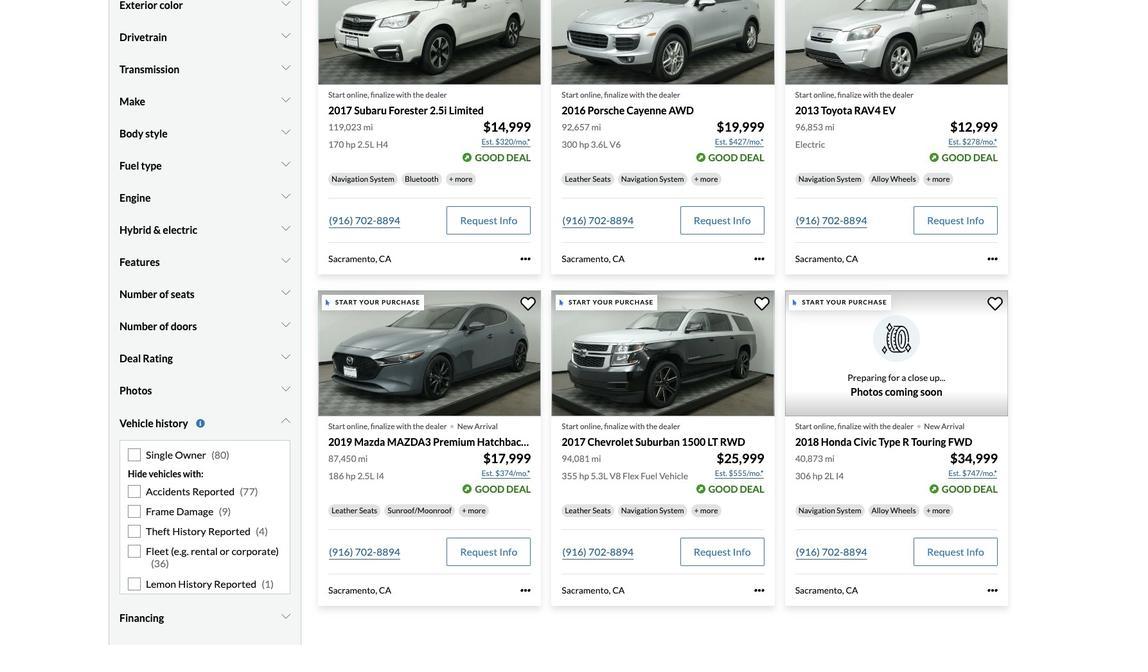 Task type: describe. For each thing, give the bounding box(es) containing it.
online, for $19,999
[[580, 90, 603, 99]]

with for $34,999
[[863, 421, 878, 431]]

$17,999 est. $374/mo.*
[[482, 450, 531, 478]]

navigation for ·
[[799, 506, 835, 515]]

96,853 mi electric
[[795, 121, 835, 150]]

seats
[[171, 288, 195, 300]]

(916) 702-8894 button for $34,999
[[795, 538, 868, 566]]

ellipsis h image for $12,999
[[988, 254, 998, 264]]

with for $25,999
[[630, 421, 645, 431]]

pearl 2017 subaru forester 2.5i limited suv / crossover all-wheel drive continuously variable transmission image
[[318, 0, 541, 85]]

chevron down image for fuel type
[[281, 158, 290, 169]]

(916) for $34,999
[[796, 545, 820, 558]]

702- for $19,999
[[589, 214, 610, 226]]

start online, finalize with the dealer 2016 porsche cayenne awd
[[562, 90, 694, 116]]

$427/mo.*
[[729, 137, 764, 146]]

touring
[[911, 435, 946, 448]]

leather seats for ·
[[332, 506, 377, 515]]

ellipsis h image for $19,999
[[754, 254, 764, 264]]

vehicles
[[149, 469, 181, 480]]

&
[[153, 223, 161, 236]]

your for $34,999
[[826, 298, 847, 306]]

2019
[[328, 435, 352, 448]]

more for $14,999
[[455, 174, 473, 184]]

dealer for $34,999
[[892, 421, 914, 431]]

finalize for $17,999
[[371, 421, 395, 431]]

frame
[[146, 505, 174, 517]]

$34,999 est. $747/mo.*
[[949, 450, 998, 478]]

fwd
[[948, 435, 972, 448]]

1500
[[682, 435, 706, 448]]

online, for $14,999
[[347, 90, 369, 99]]

96,853
[[795, 121, 823, 132]]

engine button
[[120, 182, 290, 214]]

$14,999
[[483, 119, 531, 134]]

features
[[120, 255, 160, 268]]

v6
[[610, 139, 621, 150]]

transmission button
[[120, 53, 290, 85]]

sacramento, ca for $19,999
[[562, 253, 625, 264]]

the for $12,999
[[880, 90, 891, 99]]

$19,999 est. $427/mo.*
[[715, 119, 764, 146]]

v8
[[610, 470, 621, 481]]

history for theft
[[172, 525, 206, 537]]

1 chevron down image from the top
[[281, 0, 290, 8]]

fuel inside dropdown button
[[120, 159, 139, 171]]

cayenne
[[627, 104, 667, 116]]

arrival for $34,999
[[942, 421, 965, 431]]

8894 for $12,999
[[843, 214, 867, 226]]

start online, finalize with the dealer · new arrival 2018 honda civic type r touring fwd
[[795, 413, 972, 448]]

est. $374/mo.* button
[[481, 467, 531, 480]]

seats for 2017
[[593, 506, 611, 515]]

request info button for $19,999
[[680, 206, 764, 234]]

(916) 702-8894 button for $14,999
[[328, 206, 401, 234]]

chevron down image for features
[[281, 255, 290, 265]]

info for $14,999
[[499, 214, 517, 226]]

owner
[[175, 449, 206, 461]]

finalize for $25,999
[[604, 421, 628, 431]]

2017 for $25,999
[[562, 435, 586, 448]]

186
[[328, 470, 344, 481]]

lemon
[[146, 577, 176, 590]]

start for $14,999
[[328, 90, 345, 99]]

honda
[[821, 435, 852, 448]]

good deal for $19,999
[[708, 151, 764, 163]]

financing button
[[120, 602, 290, 634]]

(e.g.
[[171, 545, 189, 557]]

deal rating button
[[120, 342, 290, 374]]

number of seats button
[[120, 278, 290, 310]]

purchase for $34,999
[[849, 298, 887, 306]]

fuel type button
[[120, 149, 290, 182]]

bluetooth
[[405, 174, 439, 184]]

with for $19,999
[[630, 90, 645, 99]]

· for $17,999
[[449, 413, 455, 436]]

number for number of doors
[[120, 320, 157, 332]]

92,657 mi 300 hp 3.6l v6
[[562, 121, 621, 150]]

(916) 702-8894 button for $17,999
[[328, 538, 401, 566]]

ca for $17,999
[[379, 585, 391, 596]]

forester
[[389, 104, 428, 116]]

purchase for $25,999
[[615, 298, 654, 306]]

good deal for $12,999
[[942, 151, 998, 163]]

system for ·
[[837, 506, 861, 515]]

start online, finalize with the dealer · new arrival 2019 mazda mazda3 premium hatchback awd
[[328, 413, 554, 448]]

87,450
[[328, 453, 356, 464]]

est. for $34,999
[[949, 468, 961, 478]]

info for $25,999
[[733, 545, 751, 558]]

dealer for $12,999
[[892, 90, 914, 99]]

awd inside start online, finalize with the dealer 2016 porsche cayenne awd
[[669, 104, 694, 116]]

hp for $19,999
[[579, 139, 589, 150]]

(4)
[[256, 525, 268, 537]]

ellipsis h image for $34,999
[[988, 585, 998, 596]]

ca for $14,999
[[379, 253, 391, 264]]

leather seats for 2016
[[565, 174, 611, 184]]

dealer for $25,999
[[659, 421, 680, 431]]

dealer for $14,999
[[426, 90, 447, 99]]

(77)
[[240, 485, 258, 497]]

h4
[[376, 139, 388, 150]]

8894 for $14,999
[[376, 214, 400, 226]]

$320/mo.*
[[495, 137, 530, 146]]

start for $19,999
[[562, 90, 579, 99]]

good for $25,999
[[708, 483, 738, 495]]

deal for $17,999
[[506, 483, 531, 495]]

the for $19,999
[[646, 90, 658, 99]]

fleet (e.g. rental or corporate) (36)
[[146, 545, 279, 570]]

transmission
[[120, 63, 179, 75]]

good for $19,999
[[708, 151, 738, 163]]

doors
[[171, 320, 197, 332]]

body style button
[[120, 117, 290, 149]]

$12,999 est. $278/mo.*
[[949, 119, 998, 146]]

accidents
[[146, 485, 190, 497]]

type
[[879, 435, 901, 448]]

hp for $34,999
[[813, 470, 823, 481]]

vehicle inside 94,081 mi 355 hp 5.3l v8 flex fuel vehicle
[[659, 470, 688, 481]]

deal rating
[[120, 352, 173, 364]]

(916) 702-8894 button for $12,999
[[795, 206, 868, 234]]

single owner (80)
[[146, 449, 229, 461]]

chevron down image for body style
[[281, 126, 290, 137]]

fuel inside 94,081 mi 355 hp 5.3l v8 flex fuel vehicle
[[641, 470, 658, 481]]

info for $12,999
[[966, 214, 984, 226]]

reported for lemon history reported
[[214, 577, 257, 590]]

online, for $34,999
[[814, 421, 836, 431]]

$19,999
[[717, 119, 764, 134]]

online, for $17,999
[[347, 421, 369, 431]]

rating
[[143, 352, 173, 364]]

request info for $17,999
[[460, 545, 517, 558]]

sacramento, ca for $12,999
[[795, 253, 858, 264]]

request info button for $12,999
[[914, 206, 998, 234]]

style
[[145, 127, 168, 139]]

make
[[120, 95, 145, 107]]

(1)
[[262, 577, 274, 590]]

94,081 mi 355 hp 5.3l v8 flex fuel vehicle
[[562, 453, 688, 481]]

mi for $12,999
[[825, 121, 835, 132]]

wheels for ·
[[891, 506, 916, 515]]

2.5l for ·
[[357, 470, 374, 481]]

est. $555/mo.* button
[[714, 467, 764, 480]]

chevron down image for transmission
[[281, 62, 290, 72]]

theft
[[146, 525, 170, 537]]

request for $17,999
[[460, 545, 497, 558]]

deal for $19,999
[[740, 151, 764, 163]]

chevron down image for financing
[[281, 611, 290, 621]]

$17,999
[[483, 450, 531, 466]]

(916) 702-8894 for $14,999
[[329, 214, 400, 226]]

$14,999 est. $320/mo.*
[[482, 119, 531, 146]]

$25,999 est. $555/mo.*
[[715, 450, 764, 478]]

+ for $14,999
[[449, 174, 453, 184]]

2017 for $14,999
[[328, 104, 352, 116]]

hybrid & electric button
[[120, 214, 290, 246]]

fleet
[[146, 545, 169, 557]]

limited
[[449, 104, 484, 116]]

body
[[120, 127, 143, 139]]

drivetrain button
[[120, 21, 290, 53]]

request info button for $34,999
[[914, 538, 998, 566]]

mazda3
[[387, 435, 431, 448]]

702- for $25,999
[[589, 545, 610, 558]]

electric
[[795, 139, 825, 150]]

mouse pointer image for $17,999
[[326, 299, 330, 306]]

chevron down image for deal rating
[[281, 351, 290, 361]]

40,873
[[795, 453, 823, 464]]

ca for $25,999
[[612, 585, 625, 596]]

chevrolet
[[588, 435, 634, 448]]

3.6l
[[591, 139, 608, 150]]

mouse pointer image
[[560, 299, 564, 306]]



Task type: vqa. For each thing, say whether or not it's contained in the screenshot.
·'s ellipsis h icon
yes



Task type: locate. For each thing, give the bounding box(es) containing it.
0 vertical spatial reported
[[192, 485, 235, 497]]

good down est. $747/mo.* button
[[942, 483, 972, 495]]

of for seats
[[159, 288, 169, 300]]

2 start your purchase from the left
[[569, 298, 654, 306]]

photos
[[120, 384, 152, 396]]

est. inside $34,999 est. $747/mo.*
[[949, 468, 961, 478]]

with up the rav4
[[863, 90, 878, 99]]

alloy wheels for 2013
[[872, 174, 916, 184]]

new up 'premium'
[[457, 421, 473, 431]]

toyota
[[821, 104, 852, 116]]

chevron down image inside vehicle history "dropdown button"
[[281, 415, 290, 426]]

0 horizontal spatial awd
[[529, 435, 554, 448]]

chevron down image inside the fuel type dropdown button
[[281, 158, 290, 169]]

· right mazda3
[[449, 413, 455, 436]]

new up touring
[[924, 421, 940, 431]]

i4 down mazda
[[376, 470, 384, 481]]

more for $12,999
[[932, 174, 950, 184]]

+ more down est. $555/mo.* button
[[694, 506, 718, 515]]

the up ev
[[880, 90, 891, 99]]

ca for $12,999
[[846, 253, 858, 264]]

2 i4 from the left
[[836, 470, 844, 481]]

hp inside 92,657 mi 300 hp 3.6l v6
[[579, 139, 589, 150]]

silver 2013 toyota rav4 ev suv / crossover front-wheel drive automatic image
[[785, 0, 1008, 85]]

chevron down image
[[281, 0, 290, 8], [281, 62, 290, 72], [281, 126, 290, 137], [281, 158, 290, 169], [281, 191, 290, 201], [281, 223, 290, 233], [281, 255, 290, 265], [281, 319, 290, 329], [281, 383, 290, 394], [281, 415, 290, 426], [281, 611, 290, 621]]

2 number from the top
[[120, 320, 157, 332]]

306
[[795, 470, 811, 481]]

355
[[562, 470, 578, 481]]

online, inside start online, finalize with the dealer 2017 chevrolet suburban 1500 lt rwd
[[580, 421, 603, 431]]

1 your from the left
[[359, 298, 380, 306]]

2 horizontal spatial purchase
[[849, 298, 887, 306]]

i4 for $17,999
[[376, 470, 384, 481]]

i4 right 2l
[[836, 470, 844, 481]]

1 vertical spatial number
[[120, 320, 157, 332]]

gray 2019 mazda mazda3 premium hatchback awd hatchback all-wheel drive 6-speed automatic image
[[318, 291, 541, 416]]

(916) for $14,999
[[329, 214, 353, 226]]

chevron down image inside the body style dropdown button
[[281, 126, 290, 137]]

1 alloy wheels from the top
[[872, 174, 916, 184]]

finalize inside the start online, finalize with the dealer 2013 toyota rav4 ev
[[838, 90, 862, 99]]

dealer up cayenne on the right top of the page
[[659, 90, 680, 99]]

damage
[[176, 505, 214, 517]]

dealer for $19,999
[[659, 90, 680, 99]]

2017
[[328, 104, 352, 116], [562, 435, 586, 448]]

3 your from the left
[[826, 298, 847, 306]]

civic
[[854, 435, 877, 448]]

awd up the $17,999
[[529, 435, 554, 448]]

corporate)
[[232, 545, 279, 557]]

reported left (1)
[[214, 577, 257, 590]]

(916) 702-8894
[[329, 214, 400, 226], [562, 214, 634, 226], [796, 214, 867, 226], [329, 545, 400, 558], [562, 545, 634, 558], [796, 545, 867, 558]]

deal down $747/mo.*
[[973, 483, 998, 495]]

r
[[903, 435, 909, 448]]

good deal down est. $747/mo.* button
[[942, 483, 998, 495]]

the inside start online, finalize with the dealer 2016 porsche cayenne awd
[[646, 90, 658, 99]]

est. down the $17,999
[[482, 468, 494, 478]]

2 alloy from the top
[[872, 506, 889, 515]]

make button
[[120, 85, 290, 117]]

history down frame damage (9)
[[172, 525, 206, 537]]

more down est. $374/mo.* button
[[468, 506, 486, 515]]

0 vertical spatial alloy wheels
[[872, 174, 916, 184]]

0 horizontal spatial 2017
[[328, 104, 352, 116]]

leather seats down 5.3l
[[565, 506, 611, 515]]

hybrid & electric
[[120, 223, 197, 236]]

the
[[413, 90, 424, 99], [646, 90, 658, 99], [880, 90, 891, 99], [413, 421, 424, 431], [646, 421, 658, 431], [880, 421, 891, 431]]

est. inside $17,999 est. $374/mo.*
[[482, 468, 494, 478]]

the up suburban
[[646, 421, 658, 431]]

1 horizontal spatial new
[[924, 421, 940, 431]]

seats down 3.6l
[[593, 174, 611, 184]]

2 wheels from the top
[[891, 506, 916, 515]]

the inside start online, finalize with the dealer · new arrival 2018 honda civic type r touring fwd
[[880, 421, 891, 431]]

theft history reported (4)
[[146, 525, 268, 537]]

est. $427/mo.* button
[[714, 135, 764, 148]]

+ more for $17,999
[[462, 506, 486, 515]]

hp inside the 119,023 mi 170 hp 2.5l h4
[[346, 139, 356, 150]]

mi down the toyota
[[825, 121, 835, 132]]

chevron down image inside the features dropdown button
[[281, 255, 290, 265]]

5 chevron down image from the top
[[281, 191, 290, 201]]

reported for theft history reported
[[208, 525, 251, 537]]

online, inside start online, finalize with the dealer · new arrival 2018 honda civic type r touring fwd
[[814, 421, 836, 431]]

with inside start online, finalize with the dealer 2017 chevrolet suburban 1500 lt rwd
[[630, 421, 645, 431]]

number down features
[[120, 288, 157, 300]]

deal
[[120, 352, 141, 364]]

start for $25,999
[[562, 421, 579, 431]]

leather down 186
[[332, 506, 358, 515]]

6 chevron down image from the top
[[281, 223, 290, 233]]

chevron down image inside make dropdown button
[[281, 94, 290, 104]]

1 horizontal spatial awd
[[669, 104, 694, 116]]

1 horizontal spatial ·
[[916, 413, 922, 436]]

0 horizontal spatial ·
[[449, 413, 455, 436]]

$12,999
[[950, 119, 998, 134]]

online, for $12,999
[[814, 90, 836, 99]]

with inside start online, finalize with the dealer · new arrival 2019 mazda mazda3 premium hatchback awd
[[396, 421, 411, 431]]

good for $14,999
[[475, 151, 505, 163]]

chevron down image inside number of seats 'dropdown button'
[[281, 287, 290, 297]]

1 number from the top
[[120, 288, 157, 300]]

arrival inside start online, finalize with the dealer · new arrival 2018 honda civic type r touring fwd
[[942, 421, 965, 431]]

hp inside 87,450 mi 186 hp 2.5l i4
[[346, 470, 356, 481]]

0 vertical spatial history
[[172, 525, 206, 537]]

2 vertical spatial reported
[[214, 577, 257, 590]]

vehicle down photos
[[120, 417, 154, 429]]

3 purchase from the left
[[849, 298, 887, 306]]

702-
[[355, 214, 377, 226], [589, 214, 610, 226], [822, 214, 843, 226], [355, 545, 377, 558], [589, 545, 610, 558], [822, 545, 843, 558]]

mi for $14,999
[[363, 121, 373, 132]]

92,657
[[562, 121, 590, 132]]

+ more
[[449, 174, 473, 184], [694, 174, 718, 184], [926, 174, 950, 184], [462, 506, 486, 515], [694, 506, 718, 515], [926, 506, 950, 515]]

119,023 mi 170 hp 2.5l h4
[[328, 121, 388, 150]]

est. $747/mo.* button
[[948, 467, 998, 480]]

alloy for 2013
[[872, 174, 889, 184]]

start inside start online, finalize with the dealer · new arrival 2019 mazda mazda3 premium hatchback awd
[[328, 421, 345, 431]]

0 vertical spatial of
[[159, 288, 169, 300]]

financing
[[120, 612, 164, 624]]

1 chevron down image from the top
[[281, 30, 290, 40]]

view more image
[[196, 419, 205, 428]]

0 horizontal spatial mouse pointer image
[[326, 299, 330, 306]]

online, up chevrolet
[[580, 421, 603, 431]]

chevron down image inside financing dropdown button
[[281, 611, 290, 621]]

0 horizontal spatial your
[[359, 298, 380, 306]]

2017 inside start online, finalize with the dealer 2017 subaru forester 2.5i limited
[[328, 104, 352, 116]]

1 2.5l from the top
[[357, 139, 374, 150]]

good for $12,999
[[942, 151, 972, 163]]

+ more right the "bluetooth"
[[449, 174, 473, 184]]

chevron down image inside engine dropdown button
[[281, 191, 290, 201]]

with inside start online, finalize with the dealer · new arrival 2018 honda civic type r touring fwd
[[863, 421, 878, 431]]

sacramento, for $17,999
[[328, 585, 377, 596]]

est. inside $19,999 est. $427/mo.*
[[715, 137, 727, 146]]

more right the "bluetooth"
[[455, 174, 473, 184]]

the inside start online, finalize with the dealer 2017 chevrolet suburban 1500 lt rwd
[[646, 421, 658, 431]]

black 2017 chevrolet suburban 1500 lt rwd suv / crossover 4x2 6-speed automatic overdrive image
[[552, 291, 775, 416]]

number inside dropdown button
[[120, 320, 157, 332]]

2 horizontal spatial start your purchase
[[802, 298, 887, 306]]

good deal down est. $320/mo.* button
[[475, 151, 531, 163]]

(916) 702-8894 for $12,999
[[796, 214, 867, 226]]

hp inside 94,081 mi 355 hp 5.3l v8 flex fuel vehicle
[[579, 470, 589, 481]]

number
[[120, 288, 157, 300], [120, 320, 157, 332]]

sacramento, ca for $25,999
[[562, 585, 625, 596]]

the up type
[[880, 421, 891, 431]]

(916) for $17,999
[[329, 545, 353, 558]]

dealer inside start online, finalize with the dealer 2016 porsche cayenne awd
[[659, 90, 680, 99]]

1 wheels from the top
[[891, 174, 916, 184]]

0 vertical spatial awd
[[669, 104, 694, 116]]

est. down $14,999 at the left top of page
[[482, 137, 494, 146]]

0 vertical spatial alloy
[[872, 174, 889, 184]]

est. $320/mo.* button
[[481, 135, 531, 148]]

$747/mo.*
[[962, 468, 997, 478]]

deal down $427/mo.*
[[740, 151, 764, 163]]

ellipsis h image
[[521, 254, 531, 264], [754, 254, 764, 264], [754, 585, 764, 596]]

hp right 186
[[346, 470, 356, 481]]

good deal
[[475, 151, 531, 163], [708, 151, 764, 163], [942, 151, 998, 163], [475, 483, 531, 495], [708, 483, 764, 495], [942, 483, 998, 495]]

2 your from the left
[[593, 298, 613, 306]]

· inside start online, finalize with the dealer · new arrival 2019 mazda mazda3 premium hatchback awd
[[449, 413, 455, 436]]

170
[[328, 139, 344, 150]]

online, for $25,999
[[580, 421, 603, 431]]

(916) 702-8894 for $34,999
[[796, 545, 867, 558]]

+ more down est. $374/mo.* button
[[462, 506, 486, 515]]

online, inside start online, finalize with the dealer · new arrival 2019 mazda mazda3 premium hatchback awd
[[347, 421, 369, 431]]

hp right 355
[[579, 470, 589, 481]]

body style
[[120, 127, 168, 139]]

1 horizontal spatial i4
[[836, 470, 844, 481]]

chevron down image inside hybrid & electric dropdown button
[[281, 223, 290, 233]]

hp left 2l
[[813, 470, 823, 481]]

chevron down image for engine
[[281, 191, 290, 201]]

dealer up 2.5i
[[426, 90, 447, 99]]

awd inside start online, finalize with the dealer · new arrival 2019 mazda mazda3 premium hatchback awd
[[529, 435, 554, 448]]

2.5l inside the 119,023 mi 170 hp 2.5l h4
[[357, 139, 374, 150]]

good deal down est. $278/mo.* button at right
[[942, 151, 998, 163]]

1 arrival from the left
[[475, 421, 498, 431]]

online, inside the start online, finalize with the dealer 2013 toyota rav4 ev
[[814, 90, 836, 99]]

94,081
[[562, 453, 590, 464]]

start your purchase for $34,999
[[802, 298, 887, 306]]

8 chevron down image from the top
[[281, 319, 290, 329]]

1 horizontal spatial vehicle
[[659, 470, 688, 481]]

dealer up 'premium'
[[426, 421, 447, 431]]

arrival up hatchback
[[475, 421, 498, 431]]

with for $12,999
[[863, 90, 878, 99]]

finalize inside start online, finalize with the dealer 2017 chevrolet suburban 1500 lt rwd
[[604, 421, 628, 431]]

frame damage (9)
[[146, 505, 231, 517]]

good deal for $17,999
[[475, 483, 531, 495]]

0 horizontal spatial vehicle
[[120, 417, 154, 429]]

ellipsis h image
[[988, 254, 998, 264], [521, 585, 531, 596], [988, 585, 998, 596]]

est. inside $14,999 est. $320/mo.*
[[482, 137, 494, 146]]

deal down $320/mo.*
[[506, 151, 531, 163]]

silver 2016 porsche cayenne awd suv / crossover all-wheel drive 8-speed automatic image
[[552, 0, 775, 85]]

request info button for $17,999
[[447, 538, 531, 566]]

2 new from the left
[[924, 421, 940, 431]]

navigation system for 2017
[[332, 174, 395, 184]]

seats
[[593, 174, 611, 184], [359, 506, 377, 515], [593, 506, 611, 515]]

0 horizontal spatial start your purchase
[[335, 298, 420, 306]]

1 horizontal spatial fuel
[[641, 470, 658, 481]]

more down est. $427/mo.* button
[[700, 174, 718, 184]]

drivetrain
[[120, 31, 167, 43]]

alloy
[[872, 174, 889, 184], [872, 506, 889, 515]]

1 vertical spatial history
[[178, 577, 212, 590]]

start your purchase for $25,999
[[569, 298, 654, 306]]

deal down $374/mo.*
[[506, 483, 531, 495]]

finalize inside start online, finalize with the dealer · new arrival 2019 mazda mazda3 premium hatchback awd
[[371, 421, 395, 431]]

start online, finalize with the dealer 2017 subaru forester 2.5i limited
[[328, 90, 484, 116]]

with
[[396, 90, 411, 99], [630, 90, 645, 99], [863, 90, 878, 99], [396, 421, 411, 431], [630, 421, 645, 431], [863, 421, 878, 431]]

4 chevron down image from the top
[[281, 158, 290, 169]]

start inside start online, finalize with the dealer 2016 porsche cayenne awd
[[562, 90, 579, 99]]

with up civic
[[863, 421, 878, 431]]

chevron down image inside deal rating dropdown button
[[281, 351, 290, 361]]

1 vertical spatial of
[[159, 320, 169, 332]]

chevron down image inside number of doors dropdown button
[[281, 319, 290, 329]]

est. down $34,999
[[949, 468, 961, 478]]

wheels
[[891, 174, 916, 184], [891, 506, 916, 515]]

dealer inside the start online, finalize with the dealer 2013 toyota rav4 ev
[[892, 90, 914, 99]]

your for $17,999
[[359, 298, 380, 306]]

good deal for $25,999
[[708, 483, 764, 495]]

1 horizontal spatial your
[[593, 298, 613, 306]]

finalize inside start online, finalize with the dealer 2016 porsche cayenne awd
[[604, 90, 628, 99]]

1 horizontal spatial start your purchase
[[569, 298, 654, 306]]

mi down mazda
[[358, 453, 368, 464]]

1 vertical spatial 2017
[[562, 435, 586, 448]]

i4 inside 40,873 mi 306 hp 2l i4
[[836, 470, 844, 481]]

vehicle history
[[120, 417, 188, 429]]

chevron down image for drivetrain
[[281, 30, 290, 40]]

9 chevron down image from the top
[[281, 383, 290, 394]]

dealer up ev
[[892, 90, 914, 99]]

history
[[155, 417, 188, 429]]

1 mouse pointer image from the left
[[326, 299, 330, 306]]

0 vertical spatial vehicle
[[120, 417, 154, 429]]

(916) 702-8894 for $25,999
[[562, 545, 634, 558]]

0 horizontal spatial arrival
[[475, 421, 498, 431]]

chevron down image inside transmission 'dropdown button'
[[281, 62, 290, 72]]

· right r
[[916, 413, 922, 436]]

3 start your purchase from the left
[[802, 298, 887, 306]]

accidents reported (77)
[[146, 485, 258, 497]]

hp right 170
[[346, 139, 356, 150]]

leather seats down 3.6l
[[565, 174, 611, 184]]

+ for $25,999
[[694, 506, 699, 515]]

purchase for $17,999
[[382, 298, 420, 306]]

with inside start online, finalize with the dealer 2016 porsche cayenne awd
[[630, 90, 645, 99]]

start inside the start online, finalize with the dealer 2013 toyota rav4 ev
[[795, 90, 812, 99]]

leather down 300
[[565, 174, 591, 184]]

number of doors
[[120, 320, 197, 332]]

$25,999
[[717, 450, 764, 466]]

history for lemon
[[178, 577, 212, 590]]

2 2.5l from the top
[[357, 470, 374, 481]]

(916) for $25,999
[[562, 545, 587, 558]]

est. down $25,999
[[715, 468, 727, 478]]

deal for $34,999
[[973, 483, 998, 495]]

2l
[[824, 470, 834, 481]]

2 alloy wheels from the top
[[872, 506, 916, 515]]

2 chevron down image from the top
[[281, 94, 290, 104]]

seats down 87,450 mi 186 hp 2.5l i4
[[359, 506, 377, 515]]

finalize inside start online, finalize with the dealer · new arrival 2018 honda civic type r touring fwd
[[838, 421, 862, 431]]

finalize inside start online, finalize with the dealer 2017 subaru forester 2.5i limited
[[371, 90, 395, 99]]

est. down $19,999
[[715, 137, 727, 146]]

mi down subaru
[[363, 121, 373, 132]]

online, inside start online, finalize with the dealer 2017 subaru forester 2.5i limited
[[347, 90, 369, 99]]

0 vertical spatial fuel
[[120, 159, 139, 171]]

7 chevron down image from the top
[[281, 255, 290, 265]]

leather down 355
[[565, 506, 591, 515]]

1 new from the left
[[457, 421, 473, 431]]

finalize up chevrolet
[[604, 421, 628, 431]]

or
[[220, 545, 230, 557]]

hp inside 40,873 mi 306 hp 2l i4
[[813, 470, 823, 481]]

hp for $17,999
[[346, 470, 356, 481]]

vehicle photo unavailable image
[[785, 291, 1008, 416]]

mazda
[[354, 435, 385, 448]]

lt
[[708, 435, 718, 448]]

1 vertical spatial awd
[[529, 435, 554, 448]]

· inside start online, finalize with the dealer · new arrival 2018 honda civic type r touring fwd
[[916, 413, 922, 436]]

2.5l inside 87,450 mi 186 hp 2.5l i4
[[357, 470, 374, 481]]

0 vertical spatial 2017
[[328, 104, 352, 116]]

arrival up "fwd"
[[942, 421, 965, 431]]

seats for 2016
[[593, 174, 611, 184]]

+ more for $34,999
[[926, 506, 950, 515]]

+ more for $25,999
[[694, 506, 718, 515]]

deal down $555/mo.*
[[740, 483, 764, 495]]

4 chevron down image from the top
[[281, 351, 290, 361]]

reported down (9)
[[208, 525, 251, 537]]

(9)
[[219, 505, 231, 517]]

good down est. $320/mo.* button
[[475, 151, 505, 163]]

+ for $17,999
[[462, 506, 467, 515]]

deal for $25,999
[[740, 483, 764, 495]]

sacramento, for $12,999
[[795, 253, 844, 264]]

good deal for $34,999
[[942, 483, 998, 495]]

of left doors
[[159, 320, 169, 332]]

est. inside $25,999 est. $555/mo.*
[[715, 468, 727, 478]]

good deal down est. $555/mo.* button
[[708, 483, 764, 495]]

online, up subaru
[[347, 90, 369, 99]]

est. for $17,999
[[482, 468, 494, 478]]

2 arrival from the left
[[942, 421, 965, 431]]

seats down 5.3l
[[593, 506, 611, 515]]

good down est. $374/mo.* button
[[475, 483, 505, 495]]

online, up mazda
[[347, 421, 369, 431]]

0 horizontal spatial purchase
[[382, 298, 420, 306]]

hybrid
[[120, 223, 151, 236]]

1 horizontal spatial purchase
[[615, 298, 654, 306]]

the up mazda3
[[413, 421, 424, 431]]

rental
[[191, 545, 218, 557]]

dealer inside start online, finalize with the dealer 2017 chevrolet suburban 1500 lt rwd
[[659, 421, 680, 431]]

2018
[[795, 435, 819, 448]]

0 vertical spatial 2.5l
[[357, 139, 374, 150]]

flex
[[623, 470, 639, 481]]

features button
[[120, 246, 290, 278]]

purchase
[[382, 298, 420, 306], [615, 298, 654, 306], [849, 298, 887, 306]]

(916) 702-8894 button for $25,999
[[562, 538, 634, 566]]

chevron down image for hybrid & electric
[[281, 223, 290, 233]]

online, up the toyota
[[814, 90, 836, 99]]

1 of from the top
[[159, 288, 169, 300]]

wheels for 2013
[[891, 174, 916, 184]]

arrival inside start online, finalize with the dealer · new arrival 2019 mazda mazda3 premium hatchback awd
[[475, 421, 498, 431]]

system for 2017
[[370, 174, 395, 184]]

request for $25,999
[[694, 545, 731, 558]]

dealer up suburban
[[659, 421, 680, 431]]

the up forester
[[413, 90, 424, 99]]

online, up porsche
[[580, 90, 603, 99]]

electric
[[163, 223, 197, 236]]

number for number of seats
[[120, 288, 157, 300]]

mi inside 40,873 mi 306 hp 2l i4
[[825, 453, 835, 464]]

request for $12,999
[[927, 214, 964, 226]]

2 of from the top
[[159, 320, 169, 332]]

of
[[159, 288, 169, 300], [159, 320, 169, 332]]

the inside start online, finalize with the dealer · new arrival 2019 mazda mazda3 premium hatchback awd
[[413, 421, 424, 431]]

with up forester
[[396, 90, 411, 99]]

start online, finalize with the dealer 2017 chevrolet suburban 1500 lt rwd
[[562, 421, 745, 448]]

chevron down image inside the drivetrain "dropdown button"
[[281, 30, 290, 40]]

finalize up porsche
[[604, 90, 628, 99]]

photos button
[[120, 374, 290, 406]]

+ more down est. $427/mo.* button
[[694, 174, 718, 184]]

0 vertical spatial number
[[120, 288, 157, 300]]

mi
[[363, 121, 373, 132], [592, 121, 601, 132], [825, 121, 835, 132], [358, 453, 368, 464], [592, 453, 601, 464], [825, 453, 835, 464]]

mi up 2l
[[825, 453, 835, 464]]

2.5l right 186
[[357, 470, 374, 481]]

+ more down est. $278/mo.* button at right
[[926, 174, 950, 184]]

mi up 3.6l
[[592, 121, 601, 132]]

dealer inside start online, finalize with the dealer · new arrival 2018 honda civic type r touring fwd
[[892, 421, 914, 431]]

2.5l left the h4
[[357, 139, 374, 150]]

more for $25,999
[[700, 506, 718, 515]]

+ more down est. $747/mo.* button
[[926, 506, 950, 515]]

chevron down image for make
[[281, 94, 290, 104]]

dealer inside start online, finalize with the dealer 2017 subaru forester 2.5i limited
[[426, 90, 447, 99]]

request info button for $25,999
[[680, 538, 764, 566]]

good deal down est. $427/mo.* button
[[708, 151, 764, 163]]

online, inside start online, finalize with the dealer 2016 porsche cayenne awd
[[580, 90, 603, 99]]

1 horizontal spatial 2017
[[562, 435, 586, 448]]

new inside start online, finalize with the dealer · new arrival 2019 mazda mazda3 premium hatchback awd
[[457, 421, 473, 431]]

premium
[[433, 435, 475, 448]]

request info for $34,999
[[927, 545, 984, 558]]

2 purchase from the left
[[615, 298, 654, 306]]

2017 up 119,023 at the left of the page
[[328, 104, 352, 116]]

vehicle history button
[[120, 406, 290, 440]]

+ more for $14,999
[[449, 174, 473, 184]]

702- for $34,999
[[822, 545, 843, 558]]

2 mouse pointer image from the left
[[793, 299, 797, 306]]

i4 for $34,999
[[836, 470, 844, 481]]

1 vertical spatial alloy wheels
[[872, 506, 916, 515]]

i4 inside 87,450 mi 186 hp 2.5l i4
[[376, 470, 384, 481]]

10 chevron down image from the top
[[281, 415, 290, 426]]

1 purchase from the left
[[382, 298, 420, 306]]

the up cayenne on the right top of the page
[[646, 90, 658, 99]]

lemon history reported (1)
[[146, 577, 274, 590]]

1 vertical spatial alloy
[[872, 506, 889, 515]]

vehicle
[[120, 417, 154, 429], [659, 470, 688, 481]]

number inside 'dropdown button'
[[120, 288, 157, 300]]

1 horizontal spatial arrival
[[942, 421, 965, 431]]

1 alloy from the top
[[872, 174, 889, 184]]

mi inside '96,853 mi electric'
[[825, 121, 835, 132]]

mi inside 94,081 mi 355 hp 5.3l v8 flex fuel vehicle
[[592, 453, 601, 464]]

3 chevron down image from the top
[[281, 126, 290, 137]]

mi inside 87,450 mi 186 hp 2.5l i4
[[358, 453, 368, 464]]

navigation system for ·
[[799, 506, 861, 515]]

start your purchase
[[335, 298, 420, 306], [569, 298, 654, 306], [802, 298, 887, 306]]

1 i4 from the left
[[376, 470, 384, 481]]

fuel type
[[120, 159, 162, 171]]

hp right 300
[[579, 139, 589, 150]]

new inside start online, finalize with the dealer · new arrival 2018 honda civic type r touring fwd
[[924, 421, 940, 431]]

with inside the start online, finalize with the dealer 2013 toyota rav4 ev
[[863, 90, 878, 99]]

1 start your purchase from the left
[[335, 298, 420, 306]]

0 horizontal spatial fuel
[[120, 159, 139, 171]]

reported up (9)
[[192, 485, 235, 497]]

est. inside $12,999 est. $278/mo.*
[[949, 137, 961, 146]]

2017 inside start online, finalize with the dealer 2017 chevrolet suburban 1500 lt rwd
[[562, 435, 586, 448]]

of inside number of doors dropdown button
[[159, 320, 169, 332]]

of inside number of seats 'dropdown button'
[[159, 288, 169, 300]]

request info
[[460, 214, 517, 226], [694, 214, 751, 226], [927, 214, 984, 226], [460, 545, 517, 558], [694, 545, 751, 558], [927, 545, 984, 558]]

mouse pointer image
[[326, 299, 330, 306], [793, 299, 797, 306]]

finalize for $12,999
[[838, 90, 862, 99]]

ca for $34,999
[[846, 585, 858, 596]]

1 horizontal spatial mouse pointer image
[[793, 299, 797, 306]]

mi for $25,999
[[592, 453, 601, 464]]

0 horizontal spatial i4
[[376, 470, 384, 481]]

sunroof/moonroof
[[388, 506, 452, 515]]

the inside the start online, finalize with the dealer 2013 toyota rav4 ev
[[880, 90, 891, 99]]

1 vertical spatial fuel
[[641, 470, 658, 481]]

start inside start online, finalize with the dealer 2017 subaru forester 2.5i limited
[[328, 90, 345, 99]]

1 vertical spatial 2.5l
[[357, 470, 374, 481]]

2 horizontal spatial your
[[826, 298, 847, 306]]

dealer inside start online, finalize with the dealer · new arrival 2019 mazda mazda3 premium hatchback awd
[[426, 421, 447, 431]]

number up deal rating
[[120, 320, 157, 332]]

est. for $14,999
[[482, 137, 494, 146]]

mi up 5.3l
[[592, 453, 601, 464]]

finalize up the toyota
[[838, 90, 862, 99]]

1 · from the left
[[449, 413, 455, 436]]

1 vertical spatial reported
[[208, 525, 251, 537]]

dealer up r
[[892, 421, 914, 431]]

good down est. $555/mo.* button
[[708, 483, 738, 495]]

finalize up honda
[[838, 421, 862, 431]]

(916) for $19,999
[[562, 214, 587, 226]]

good down est. $427/mo.* button
[[708, 151, 738, 163]]

more
[[455, 174, 473, 184], [700, 174, 718, 184], [932, 174, 950, 184], [468, 506, 486, 515], [700, 506, 718, 515], [932, 506, 950, 515]]

more down est. $278/mo.* button at right
[[932, 174, 950, 184]]

system
[[370, 174, 395, 184], [659, 174, 684, 184], [837, 174, 861, 184], [659, 506, 684, 515], [837, 506, 861, 515]]

fuel left type
[[120, 159, 139, 171]]

reported
[[192, 485, 235, 497], [208, 525, 251, 537], [214, 577, 257, 590]]

hide vehicles with:
[[128, 469, 204, 480]]

good down est. $278/mo.* button at right
[[942, 151, 972, 163]]

(36)
[[151, 557, 169, 570]]

mi inside the 119,023 mi 170 hp 2.5l h4
[[363, 121, 373, 132]]

702- for $14,999
[[355, 214, 377, 226]]

·
[[449, 413, 455, 436], [916, 413, 922, 436]]

navigation for 2017
[[332, 174, 368, 184]]

the for $34,999
[[880, 421, 891, 431]]

0 horizontal spatial new
[[457, 421, 473, 431]]

mi inside 92,657 mi 300 hp 3.6l v6
[[592, 121, 601, 132]]

start inside start online, finalize with the dealer 2017 chevrolet suburban 1500 lt rwd
[[562, 421, 579, 431]]

with up suburban
[[630, 421, 645, 431]]

request for $34,999
[[927, 545, 964, 558]]

dealer for $17,999
[[426, 421, 447, 431]]

chevron down image for photos
[[281, 383, 290, 394]]

3 chevron down image from the top
[[281, 287, 290, 297]]

finalize up subaru
[[371, 90, 395, 99]]

0 vertical spatial wheels
[[891, 174, 916, 184]]

with inside start online, finalize with the dealer 2017 subaru forester 2.5i limited
[[396, 90, 411, 99]]

1 vertical spatial wheels
[[891, 506, 916, 515]]

vehicle inside "dropdown button"
[[120, 417, 154, 429]]

$555/mo.*
[[729, 468, 764, 478]]

2 chevron down image from the top
[[281, 62, 290, 72]]

2 · from the left
[[916, 413, 922, 436]]

11 chevron down image from the top
[[281, 611, 290, 621]]

start inside start online, finalize with the dealer · new arrival 2018 honda civic type r touring fwd
[[795, 421, 812, 431]]

chevron down image for number of doors
[[281, 319, 290, 329]]

the inside start online, finalize with the dealer 2017 subaru forester 2.5i limited
[[413, 90, 424, 99]]

chevron down image inside photos 'dropdown button'
[[281, 383, 290, 394]]

1 vertical spatial vehicle
[[659, 470, 688, 481]]

request info button for $14,999
[[447, 206, 531, 234]]

chevron down image
[[281, 30, 290, 40], [281, 94, 290, 104], [281, 287, 290, 297], [281, 351, 290, 361]]

leather seats down 186
[[332, 506, 377, 515]]

with up cayenne on the right top of the page
[[630, 90, 645, 99]]

fuel right the flex
[[641, 470, 658, 481]]



